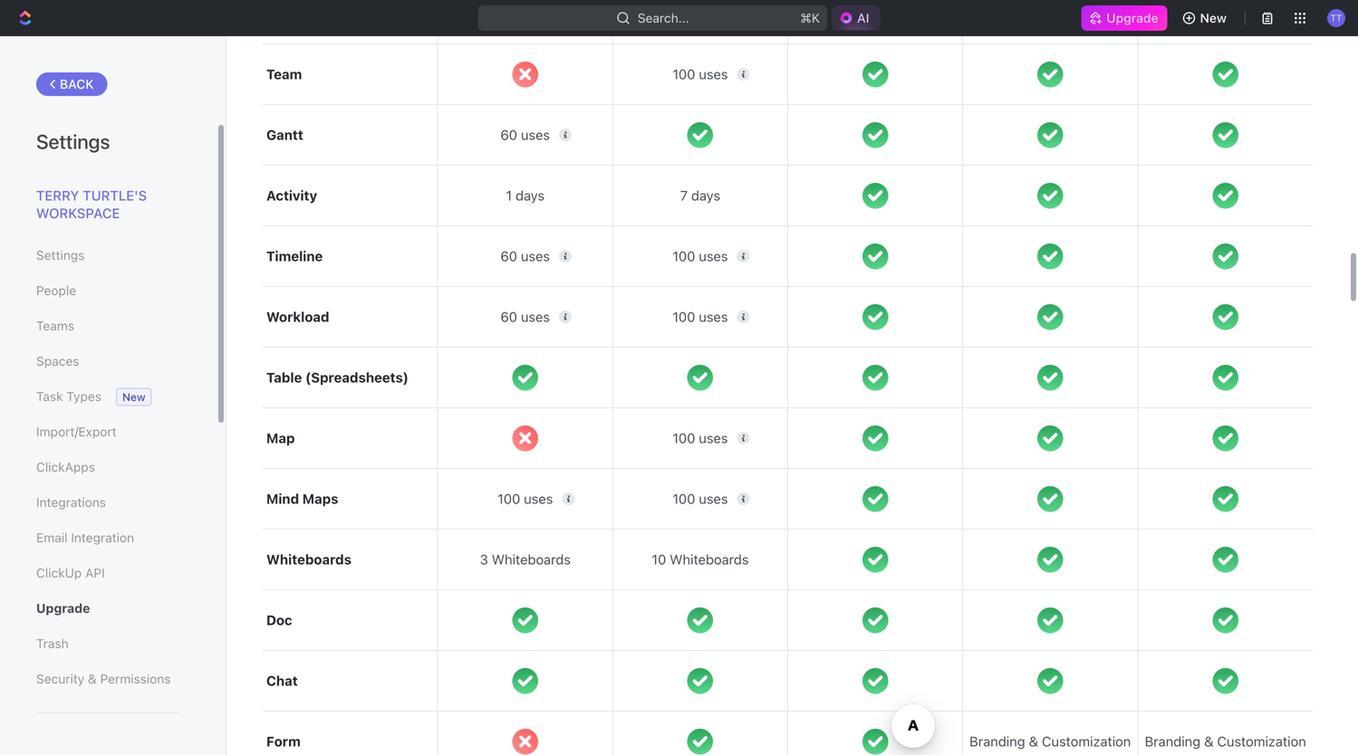 Task type: vqa. For each thing, say whether or not it's contained in the screenshot.


Task type: describe. For each thing, give the bounding box(es) containing it.
days for 1 days
[[516, 188, 545, 204]]

new inside button
[[1200, 10, 1227, 25]]

timeline
[[266, 248, 323, 264]]

table (spreadsheets)
[[266, 370, 409, 386]]

1 whiteboards from the left
[[266, 552, 352, 568]]

maps
[[302, 491, 338, 507]]

100 uses for timeline
[[673, 248, 728, 264]]

100 uses for mind maps
[[673, 491, 728, 507]]

2 branding from the left
[[1145, 734, 1201, 750]]

0 vertical spatial upgrade
[[1107, 10, 1159, 25]]

100 for map
[[673, 430, 695, 446]]

7 days
[[680, 188, 720, 204]]

email integration
[[36, 531, 134, 545]]

close image for team
[[512, 61, 538, 87]]

60 uses for workload
[[501, 309, 550, 325]]

teams
[[36, 318, 74, 333]]

close image for form
[[512, 729, 538, 755]]

gantt
[[266, 127, 303, 143]]

task
[[36, 389, 63, 404]]

1 branding & customization from the left
[[970, 734, 1131, 750]]

types
[[66, 389, 101, 404]]

permissions
[[100, 672, 171, 687]]

people
[[36, 283, 76, 298]]

2 branding & customization from the left
[[1145, 734, 1306, 750]]

100 uses for map
[[673, 430, 728, 446]]

& inside settings element
[[88, 672, 97, 687]]

100 for workload
[[673, 309, 695, 325]]

(spreadsheets)
[[305, 370, 409, 386]]

1 horizontal spatial &
[[1029, 734, 1038, 750]]

email integration link
[[36, 523, 180, 554]]

60 uses for gantt
[[501, 127, 550, 143]]

60 for timeline
[[501, 248, 517, 264]]

close image
[[512, 426, 538, 452]]

security
[[36, 672, 84, 687]]

doc
[[266, 613, 292, 628]]

back
[[60, 77, 94, 92]]

security & permissions
[[36, 672, 171, 687]]

table
[[266, 370, 302, 386]]

1 customization from the left
[[1042, 734, 1131, 750]]

settings link
[[36, 240, 180, 271]]

spaces
[[36, 354, 79, 369]]

api
[[85, 566, 105, 581]]

2 customization from the left
[[1217, 734, 1306, 750]]

⌘k
[[800, 10, 820, 25]]

60 for gantt
[[501, 127, 517, 143]]

3 whiteboards
[[480, 552, 571, 568]]

upgrade inside settings element
[[36, 601, 90, 616]]

security & permissions link
[[36, 664, 180, 695]]

60 for workload
[[501, 309, 517, 325]]

tt
[[1331, 12, 1342, 23]]

1 settings from the top
[[36, 130, 110, 153]]



Task type: locate. For each thing, give the bounding box(es) containing it.
whiteboards
[[266, 552, 352, 568], [492, 552, 571, 568], [670, 552, 749, 568]]

activity
[[266, 188, 317, 204]]

2 horizontal spatial whiteboards
[[670, 552, 749, 568]]

days
[[516, 188, 545, 204], [691, 188, 720, 204]]

1 horizontal spatial upgrade
[[1107, 10, 1159, 25]]

map
[[266, 430, 295, 446]]

100 for mind maps
[[673, 491, 695, 507]]

0 horizontal spatial branding & customization
[[970, 734, 1131, 750]]

2 settings from the top
[[36, 248, 85, 263]]

import/export link
[[36, 417, 180, 448]]

workload
[[266, 309, 329, 325]]

whiteboards for 10 whiteboards
[[670, 552, 749, 568]]

days for 7 days
[[691, 188, 720, 204]]

100 for team
[[673, 66, 695, 82]]

100 uses for workload
[[673, 309, 728, 325]]

clickup api
[[36, 566, 105, 581]]

terry
[[36, 188, 79, 203]]

check image
[[862, 61, 888, 87], [1037, 61, 1063, 87], [862, 183, 888, 209], [1213, 183, 1239, 209], [1037, 244, 1063, 269], [862, 304, 888, 330], [1037, 304, 1063, 330], [1213, 304, 1239, 330], [512, 365, 538, 391], [687, 365, 713, 391], [862, 365, 888, 391], [1037, 365, 1063, 391], [1213, 365, 1239, 391], [862, 426, 888, 452], [1037, 426, 1063, 452], [1213, 426, 1239, 452], [1037, 486, 1063, 512], [512, 608, 538, 634], [687, 608, 713, 634], [1037, 608, 1063, 634], [1213, 608, 1239, 634], [512, 669, 538, 694], [687, 669, 713, 694], [1037, 669, 1063, 694], [1213, 669, 1239, 694], [862, 729, 888, 755]]

0 vertical spatial 60
[[501, 127, 517, 143]]

0 vertical spatial close image
[[512, 61, 538, 87]]

1 vertical spatial upgrade link
[[36, 594, 180, 624]]

0 horizontal spatial whiteboards
[[266, 552, 352, 568]]

clickup
[[36, 566, 82, 581]]

email
[[36, 531, 68, 545]]

upgrade down the clickup
[[36, 601, 90, 616]]

1 horizontal spatial branding
[[1145, 734, 1201, 750]]

1
[[506, 188, 512, 204]]

100 for timeline
[[673, 248, 695, 264]]

1 horizontal spatial whiteboards
[[492, 552, 571, 568]]

days right '1'
[[516, 188, 545, 204]]

0 vertical spatial new
[[1200, 10, 1227, 25]]

upgrade link
[[1081, 5, 1168, 31], [36, 594, 180, 624]]

1 horizontal spatial branding & customization
[[1145, 734, 1306, 750]]

1 close image from the top
[[512, 61, 538, 87]]

chat
[[266, 673, 298, 689]]

3 whiteboards from the left
[[670, 552, 749, 568]]

1 60 uses from the top
[[501, 127, 550, 143]]

1 horizontal spatial customization
[[1217, 734, 1306, 750]]

0 horizontal spatial upgrade
[[36, 601, 90, 616]]

2 days from the left
[[691, 188, 720, 204]]

2 vertical spatial 60
[[501, 309, 517, 325]]

mind
[[266, 491, 299, 507]]

1 horizontal spatial upgrade link
[[1081, 5, 1168, 31]]

whiteboards right 3
[[492, 552, 571, 568]]

team
[[266, 66, 302, 82]]

0 horizontal spatial branding
[[970, 734, 1025, 750]]

0 vertical spatial upgrade link
[[1081, 5, 1168, 31]]

close image
[[512, 61, 538, 87], [512, 729, 538, 755]]

settings inside 'link'
[[36, 248, 85, 263]]

terry turtle's workspace
[[36, 188, 147, 221]]

60 uses
[[501, 127, 550, 143], [501, 248, 550, 264], [501, 309, 550, 325]]

settings element
[[0, 36, 227, 756]]

integration
[[71, 531, 134, 545]]

integrations link
[[36, 487, 180, 518]]

0 horizontal spatial new
[[122, 391, 145, 404]]

workspace
[[36, 205, 120, 221]]

back link
[[36, 72, 108, 96]]

3 60 uses from the top
[[501, 309, 550, 325]]

1 vertical spatial close image
[[512, 729, 538, 755]]

whiteboards right 10
[[670, 552, 749, 568]]

check image
[[1213, 61, 1239, 87], [687, 122, 713, 148], [862, 122, 888, 148], [1037, 122, 1063, 148], [1213, 122, 1239, 148], [1037, 183, 1063, 209], [862, 244, 888, 269], [1213, 244, 1239, 269], [862, 486, 888, 512], [1213, 486, 1239, 512], [862, 547, 888, 573], [1037, 547, 1063, 573], [1213, 547, 1239, 573], [862, 608, 888, 634], [862, 669, 888, 694], [687, 729, 713, 755]]

100 uses
[[673, 66, 728, 82], [673, 248, 728, 264], [673, 309, 728, 325], [673, 430, 728, 446], [498, 491, 553, 507], [673, 491, 728, 507]]

0 horizontal spatial upgrade link
[[36, 594, 180, 624]]

people link
[[36, 275, 180, 306]]

new button
[[1175, 4, 1238, 33]]

1 days from the left
[[516, 188, 545, 204]]

turtle's
[[83, 188, 147, 203]]

upgrade link left new button in the top of the page
[[1081, 5, 1168, 31]]

whiteboards down mind maps
[[266, 552, 352, 568]]

search...
[[638, 10, 689, 25]]

2 60 uses from the top
[[501, 248, 550, 264]]

mind maps
[[266, 491, 338, 507]]

2 whiteboards from the left
[[492, 552, 571, 568]]

clickapps link
[[36, 452, 180, 483]]

settings up terry
[[36, 130, 110, 153]]

integrations
[[36, 495, 106, 510]]

7
[[680, 188, 688, 204]]

task types
[[36, 389, 101, 404]]

branding
[[970, 734, 1025, 750], [1145, 734, 1201, 750]]

ai button
[[832, 5, 880, 31]]

&
[[88, 672, 97, 687], [1029, 734, 1038, 750], [1204, 734, 1214, 750]]

uses
[[699, 66, 728, 82], [521, 127, 550, 143], [521, 248, 550, 264], [699, 248, 728, 264], [521, 309, 550, 325], [699, 309, 728, 325], [699, 430, 728, 446], [524, 491, 553, 507], [699, 491, 728, 507]]

settings up people
[[36, 248, 85, 263]]

new inside settings element
[[122, 391, 145, 404]]

0 horizontal spatial customization
[[1042, 734, 1131, 750]]

3
[[480, 552, 488, 568]]

branding & customization
[[970, 734, 1131, 750], [1145, 734, 1306, 750]]

0 vertical spatial settings
[[36, 130, 110, 153]]

1 branding from the left
[[970, 734, 1025, 750]]

1 horizontal spatial new
[[1200, 10, 1227, 25]]

0 horizontal spatial days
[[516, 188, 545, 204]]

whiteboards for 3 whiteboards
[[492, 552, 571, 568]]

0 horizontal spatial &
[[88, 672, 97, 687]]

10 whiteboards
[[652, 552, 749, 568]]

100
[[673, 66, 695, 82], [673, 248, 695, 264], [673, 309, 695, 325], [673, 430, 695, 446], [498, 491, 520, 507], [673, 491, 695, 507]]

2 60 from the top
[[501, 248, 517, 264]]

60 uses for timeline
[[501, 248, 550, 264]]

tt button
[[1322, 4, 1351, 33]]

1 vertical spatial new
[[122, 391, 145, 404]]

1 days
[[506, 188, 545, 204]]

1 vertical spatial settings
[[36, 248, 85, 263]]

trash link
[[36, 629, 180, 660]]

1 vertical spatial 60
[[501, 248, 517, 264]]

ai
[[857, 10, 869, 25]]

2 close image from the top
[[512, 729, 538, 755]]

10
[[652, 552, 666, 568]]

3 60 from the top
[[501, 309, 517, 325]]

settings
[[36, 130, 110, 153], [36, 248, 85, 263]]

import/export
[[36, 425, 117, 439]]

1 vertical spatial 60 uses
[[501, 248, 550, 264]]

customization
[[1042, 734, 1131, 750], [1217, 734, 1306, 750]]

2 vertical spatial 60 uses
[[501, 309, 550, 325]]

upgrade link up trash link
[[36, 594, 180, 624]]

teams link
[[36, 311, 180, 342]]

1 60 from the top
[[501, 127, 517, 143]]

0 vertical spatial 60 uses
[[501, 127, 550, 143]]

clickup api link
[[36, 558, 180, 589]]

trash
[[36, 637, 69, 651]]

1 horizontal spatial days
[[691, 188, 720, 204]]

new
[[1200, 10, 1227, 25], [122, 391, 145, 404]]

form
[[266, 734, 301, 750]]

upgrade left new button in the top of the page
[[1107, 10, 1159, 25]]

100 uses for team
[[673, 66, 728, 82]]

days right 7
[[691, 188, 720, 204]]

60
[[501, 127, 517, 143], [501, 248, 517, 264], [501, 309, 517, 325]]

1 vertical spatial upgrade
[[36, 601, 90, 616]]

2 horizontal spatial &
[[1204, 734, 1214, 750]]

upgrade
[[1107, 10, 1159, 25], [36, 601, 90, 616]]

clickapps
[[36, 460, 95, 475]]

spaces link
[[36, 346, 180, 377]]



